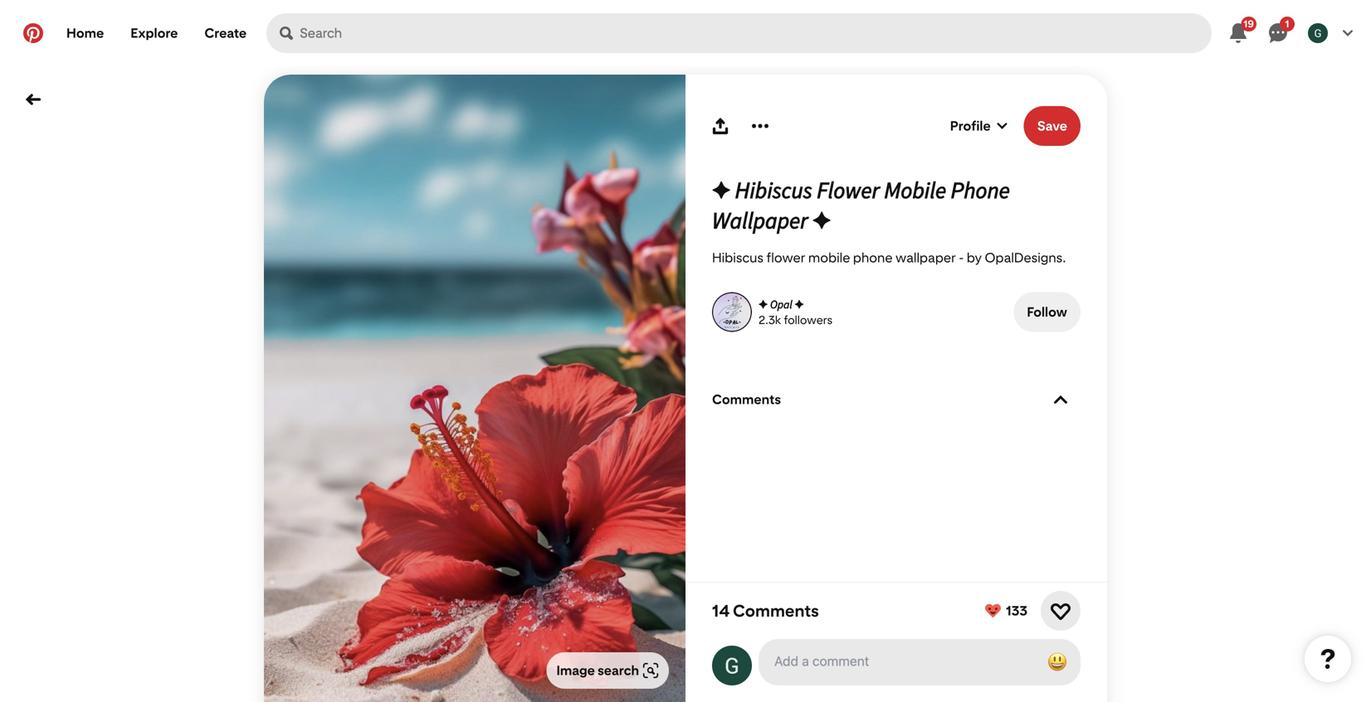 Task type: locate. For each thing, give the bounding box(es) containing it.
😃
[[1047, 651, 1067, 674]]

image
[[556, 664, 595, 679]]

opaldesigns.
[[985, 250, 1066, 266]]

save
[[1037, 118, 1067, 134]]

profile
[[950, 118, 991, 134]]

followers
[[784, 313, 832, 327]]

✦ right "𝘖𝘱𝘢𝘭"
[[795, 298, 804, 312]]

search
[[598, 664, 639, 679]]

19
[[1244, 18, 1254, 30]]

1
[[1285, 18, 1289, 30]]

14
[[712, 602, 730, 622]]

save button
[[1024, 106, 1081, 146]]

✦ 𝘖𝘱𝘢𝘭 ✦ 2.3k followers
[[759, 298, 832, 327]]

comments button
[[712, 392, 1081, 408]]

search icon image
[[280, 27, 293, 40]]

hibiscus
[[712, 250, 763, 266]]

Search text field
[[300, 13, 1212, 53]]

wallpaper
[[896, 250, 956, 266]]

create link
[[191, 13, 260, 53]]

1 button
[[1258, 13, 1298, 53]]

reaction image
[[1051, 602, 1071, 622]]

14 comments
[[712, 602, 819, 622]]

😃 button
[[760, 642, 1079, 685], [1041, 647, 1074, 680]]

✦ up mobile
[[813, 207, 831, 234]]

Add a comment field
[[775, 654, 1027, 670]]

0 vertical spatial comments
[[712, 392, 781, 408]]

select a board you want to save to image
[[997, 121, 1007, 131]]

home
[[66, 25, 104, 41]]

home link
[[53, 13, 117, 53]]

✦
[[712, 176, 731, 204], [813, 207, 831, 234], [759, 298, 768, 312], [795, 298, 804, 312]]

follow
[[1027, 305, 1067, 320]]

2.3k
[[759, 313, 781, 327]]

comments
[[712, 392, 781, 408], [733, 602, 819, 622]]



Task type: describe. For each thing, give the bounding box(es) containing it.
𝘍𝘭𝘰𝘸𝘦𝘳
[[817, 176, 880, 204]]

greg robinson image
[[1308, 23, 1328, 43]]

explore
[[131, 25, 178, 41]]

image search
[[556, 664, 639, 679]]

𝘖𝘱𝘢𝘭
[[770, 298, 792, 312]]

✦ up 𝘞𝘢𝘭𝘭𝘱𝘢𝘱𝘦𝘳
[[712, 176, 731, 204]]

✦ 𝘖𝘱𝘢𝘭 ✦ avatar link image
[[712, 293, 752, 332]]

𝘗𝘩𝘰𝘯𝘦
[[951, 176, 1010, 204]]

by
[[967, 250, 982, 266]]

follow button
[[1014, 293, 1081, 332]]

phone
[[853, 250, 893, 266]]

explore link
[[117, 13, 191, 53]]

create
[[205, 25, 247, 41]]

19 button
[[1218, 13, 1258, 53]]

profile button
[[950, 106, 1011, 146]]

hibiscus flower mobile phone wallpaper - by opaldesigns.
[[712, 250, 1066, 266]]

✦ up '2.3k'
[[759, 298, 768, 312]]

mobile
[[808, 250, 850, 266]]

𝘏𝘪𝘣𝘪𝘴𝘤𝘶𝘴
[[735, 176, 812, 204]]

133
[[1006, 604, 1027, 620]]

1 vertical spatial comments
[[733, 602, 819, 622]]

𝘔𝘰𝘣𝘪𝘭𝘦
[[884, 176, 946, 204]]

flower
[[766, 250, 805, 266]]

𝘞𝘢𝘭𝘭𝘱𝘢𝘱𝘦𝘳
[[712, 207, 808, 234]]

✦ 𝘖𝘱𝘢𝘭 ✦ link
[[759, 298, 804, 313]]

robinsongreg175 image
[[712, 647, 752, 686]]

click to shop image
[[642, 663, 659, 680]]

-
[[959, 250, 964, 266]]

expand icon image
[[1054, 393, 1067, 407]]

✦ 𝘏𝘪𝘣𝘪𝘴𝘤𝘶𝘴 𝘍𝘭𝘰𝘸𝘦𝘳 𝘔𝘰𝘣𝘪𝘭𝘦 𝘗𝘩𝘰𝘯𝘦 𝘞𝘢𝘭𝘭𝘱𝘢𝘱𝘦𝘳 ✦
[[712, 176, 1010, 234]]

✦ 𝘏𝘪𝘣𝘪𝘴𝘤𝘶𝘴 𝘍𝘭𝘰𝘸𝘦𝘳 𝘔𝘰𝘣𝘪𝘭𝘦 𝘗𝘩𝘰𝘯𝘦 𝘞𝘢𝘭𝘭𝘱𝘢𝘱𝘦𝘳 ✦ link
[[712, 176, 1081, 237]]

image search button
[[546, 653, 669, 690]]



Task type: vqa. For each thing, say whether or not it's contained in the screenshot.
the Sue Campbell
no



